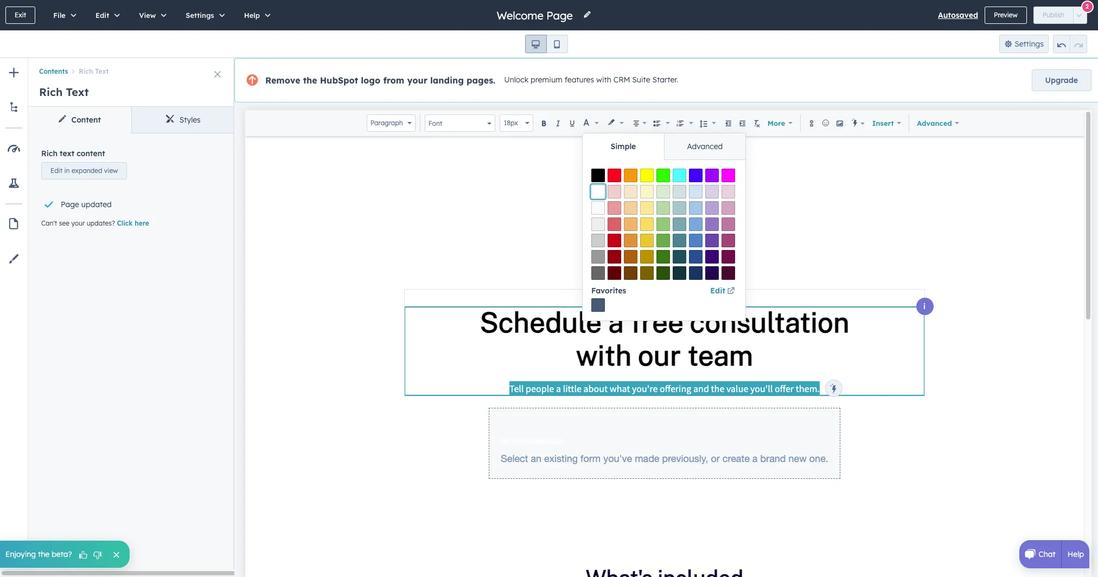 Task type: describe. For each thing, give the bounding box(es) containing it.
updates?
[[87, 219, 115, 227]]

2 group from the left
[[1053, 35, 1087, 53]]

preview
[[994, 11, 1018, 19]]

the for hubspot
[[303, 75, 317, 86]]

edit button
[[84, 0, 128, 30]]

file button
[[42, 0, 84, 30]]

expanded
[[72, 167, 102, 175]]

text
[[60, 149, 74, 159]]

page
[[61, 200, 79, 210]]

enjoying the beta? button
[[0, 541, 129, 568]]

edit for edit in expanded view
[[50, 167, 62, 175]]

hubspot
[[320, 75, 358, 86]]

edit in expanded view
[[50, 167, 118, 175]]

beta?
[[52, 550, 72, 559]]

0 vertical spatial settings button
[[174, 0, 233, 30]]

remove
[[265, 75, 300, 86]]

content
[[71, 115, 101, 125]]

features
[[565, 75, 594, 85]]

1 vertical spatial rich
[[39, 85, 63, 99]]

here
[[135, 219, 149, 227]]

updated
[[81, 200, 112, 210]]

edit in expanded view button
[[41, 162, 127, 180]]

styles link
[[131, 107, 234, 133]]

rich text inside navigation
[[79, 67, 109, 76]]

crm
[[613, 75, 630, 85]]

rich text button
[[68, 67, 109, 76]]

autosaved button
[[938, 9, 978, 22]]

click here button
[[117, 219, 149, 229]]

publish
[[1043, 11, 1064, 19]]

1 vertical spatial settings
[[1015, 39, 1044, 49]]

2
[[1086, 2, 1089, 10]]

unlock
[[504, 75, 529, 85]]

logo
[[361, 75, 380, 86]]

rich text content
[[41, 149, 105, 159]]

exit link
[[5, 7, 35, 24]]

view
[[104, 167, 118, 175]]

rich inside navigation
[[79, 67, 93, 76]]

publish group
[[1033, 7, 1087, 24]]

0 vertical spatial your
[[407, 75, 427, 86]]

help button
[[233, 0, 278, 30]]

can't
[[41, 219, 57, 227]]

thumbsdown image
[[93, 550, 102, 561]]

enjoying the beta?
[[5, 550, 72, 559]]

content link
[[28, 107, 131, 133]]

publish button
[[1033, 7, 1074, 24]]

autosaved
[[938, 10, 978, 20]]



Task type: vqa. For each thing, say whether or not it's contained in the screenshot.
the left YOUR
yes



Task type: locate. For each thing, give the bounding box(es) containing it.
can't see your updates? click here
[[41, 219, 149, 227]]

group
[[525, 35, 568, 53], [1053, 35, 1087, 53]]

tab panel
[[28, 133, 234, 569]]

see
[[59, 219, 69, 227]]

settings
[[186, 11, 214, 20], [1015, 39, 1044, 49]]

text inside navigation
[[95, 67, 109, 76]]

1 vertical spatial help
[[1068, 550, 1084, 559]]

page updated
[[61, 200, 112, 210]]

1 vertical spatial rich text
[[39, 85, 89, 99]]

edit for edit
[[95, 11, 109, 20]]

0 horizontal spatial edit
[[50, 167, 62, 175]]

your inside tab panel
[[71, 219, 85, 227]]

rich right contents
[[79, 67, 93, 76]]

rich text down contents
[[39, 85, 89, 99]]

2 vertical spatial rich
[[41, 149, 57, 159]]

0 vertical spatial settings
[[186, 11, 214, 20]]

exit
[[15, 11, 26, 19]]

0 vertical spatial rich text
[[79, 67, 109, 76]]

premium
[[531, 75, 563, 85]]

view
[[139, 11, 156, 20]]

1 horizontal spatial the
[[303, 75, 317, 86]]

1 vertical spatial edit
[[50, 167, 62, 175]]

text right contents
[[95, 67, 109, 76]]

1 horizontal spatial settings button
[[999, 35, 1049, 53]]

chat
[[1039, 550, 1056, 559]]

edit left in
[[50, 167, 62, 175]]

0 horizontal spatial the
[[38, 550, 49, 559]]

1 horizontal spatial help
[[1068, 550, 1084, 559]]

edit inside button
[[50, 167, 62, 175]]

0 horizontal spatial settings
[[186, 11, 214, 20]]

0 horizontal spatial help
[[244, 11, 260, 20]]

group down "publish" group at right top
[[1053, 35, 1087, 53]]

navigation containing contents
[[28, 58, 234, 78]]

text down rich text button
[[66, 85, 89, 99]]

view button
[[128, 0, 174, 30]]

suite
[[632, 75, 650, 85]]

text
[[95, 67, 109, 76], [66, 85, 89, 99]]

rich
[[79, 67, 93, 76], [39, 85, 63, 99], [41, 149, 57, 159]]

from
[[383, 75, 404, 86]]

file
[[53, 11, 66, 20]]

the right the remove on the left of the page
[[303, 75, 317, 86]]

group up premium
[[525, 35, 568, 53]]

edit
[[95, 11, 109, 20], [50, 167, 62, 175]]

your
[[407, 75, 427, 86], [71, 219, 85, 227]]

page updated status
[[39, 186, 217, 214]]

pages.
[[467, 75, 495, 86]]

settings down preview button
[[1015, 39, 1044, 49]]

tab list
[[28, 107, 234, 133]]

rich text right contents
[[79, 67, 109, 76]]

rich down contents button
[[39, 85, 63, 99]]

landing
[[430, 75, 464, 86]]

the
[[303, 75, 317, 86], [38, 550, 49, 559]]

help
[[244, 11, 260, 20], [1068, 550, 1084, 559]]

1 vertical spatial text
[[66, 85, 89, 99]]

close image
[[214, 71, 221, 78]]

1 vertical spatial your
[[71, 219, 85, 227]]

edit right file button
[[95, 11, 109, 20]]

upgrade link
[[1032, 69, 1092, 91]]

rich text
[[79, 67, 109, 76], [39, 85, 89, 99]]

1 group from the left
[[525, 35, 568, 53]]

thumbsup image
[[78, 550, 88, 561]]

rich left text
[[41, 149, 57, 159]]

contents
[[39, 67, 68, 76]]

0 horizontal spatial text
[[66, 85, 89, 99]]

unlock premium features with crm suite starter.
[[504, 75, 678, 85]]

0 vertical spatial text
[[95, 67, 109, 76]]

starter.
[[652, 75, 678, 85]]

the for beta?
[[38, 550, 49, 559]]

1 vertical spatial the
[[38, 550, 49, 559]]

upgrade
[[1045, 75, 1078, 85]]

1 horizontal spatial settings
[[1015, 39, 1044, 49]]

styles
[[179, 115, 201, 125]]

help inside button
[[244, 11, 260, 20]]

the left beta?
[[38, 550, 49, 559]]

settings button
[[174, 0, 233, 30], [999, 35, 1049, 53]]

1 horizontal spatial your
[[407, 75, 427, 86]]

tab list containing content
[[28, 107, 234, 133]]

1 horizontal spatial text
[[95, 67, 109, 76]]

enjoying
[[5, 550, 36, 559]]

1 horizontal spatial edit
[[95, 11, 109, 20]]

your right from
[[407, 75, 427, 86]]

settings right view button
[[186, 11, 214, 20]]

the inside button
[[38, 550, 49, 559]]

0 horizontal spatial group
[[525, 35, 568, 53]]

in
[[64, 167, 70, 175]]

with
[[596, 75, 611, 85]]

0 vertical spatial edit
[[95, 11, 109, 20]]

click
[[117, 219, 133, 227]]

0 horizontal spatial your
[[71, 219, 85, 227]]

tab panel containing rich text content
[[28, 133, 234, 569]]

1 horizontal spatial group
[[1053, 35, 1087, 53]]

edit inside 'button'
[[95, 11, 109, 20]]

navigation
[[28, 58, 234, 78]]

content
[[77, 149, 105, 159]]

1 vertical spatial settings button
[[999, 35, 1049, 53]]

remove the hubspot logo from your landing pages.
[[265, 75, 495, 86]]

your right see
[[71, 219, 85, 227]]

0 vertical spatial help
[[244, 11, 260, 20]]

None field
[[496, 8, 576, 23]]

0 horizontal spatial settings button
[[174, 0, 233, 30]]

preview button
[[985, 7, 1027, 24]]

0 vertical spatial rich
[[79, 67, 93, 76]]

contents button
[[39, 67, 68, 76]]

0 vertical spatial the
[[303, 75, 317, 86]]



